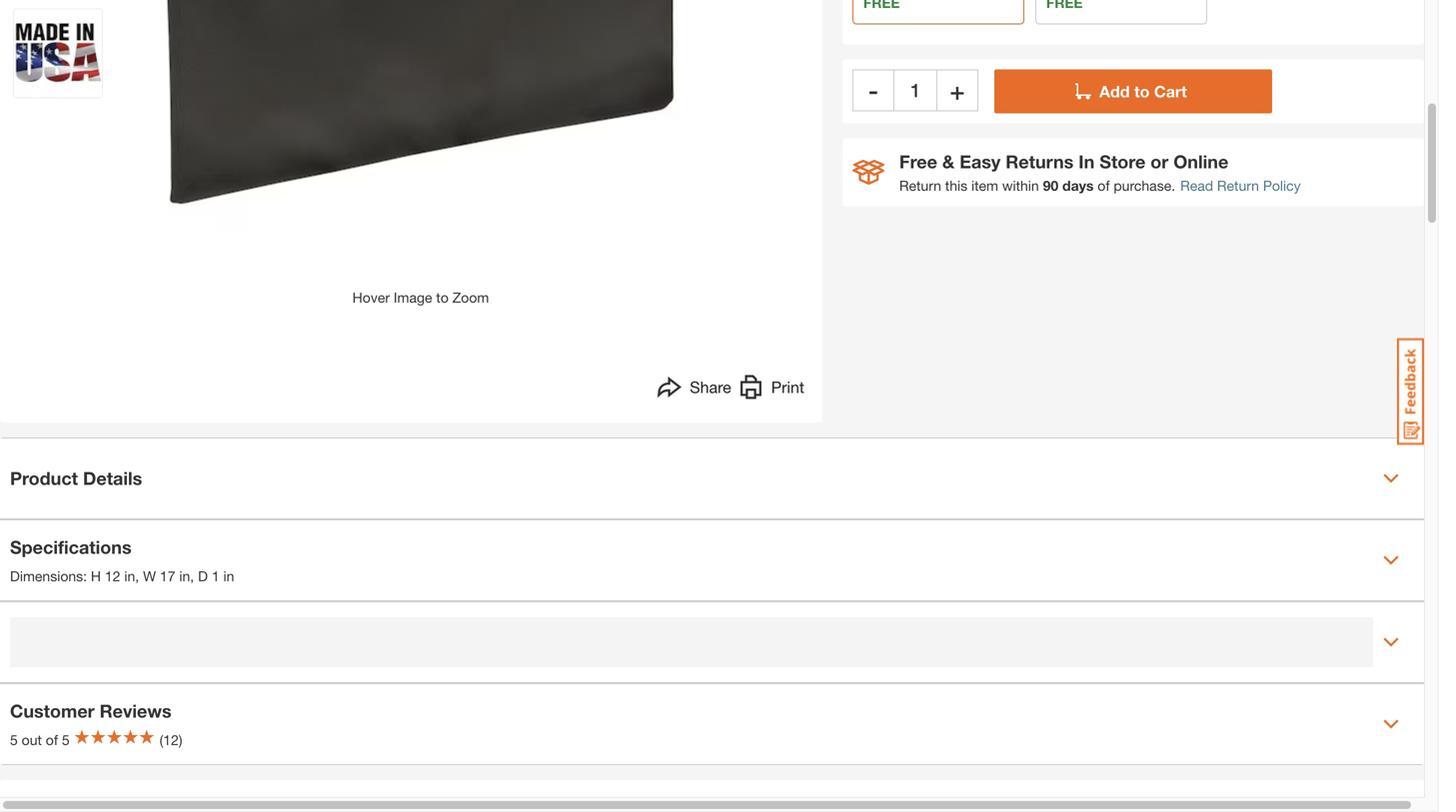 Task type: locate. For each thing, give the bounding box(es) containing it.
hover image to zoom button
[[121, 0, 721, 308]]

in right 1
[[223, 568, 234, 585]]

&
[[943, 151, 955, 172]]

of inside free & easy returns in store or online return this item within 90 days of purchase. read return policy
[[1098, 177, 1110, 194]]

to left zoom
[[436, 289, 449, 306]]

product details
[[10, 468, 142, 489]]

specifications
[[10, 537, 132, 558]]

12
[[105, 568, 120, 585]]

1 horizontal spatial in
[[179, 568, 190, 585]]

of right out
[[46, 732, 58, 749]]

to inside add to cart button
[[1135, 82, 1150, 101]]

0 horizontal spatial in
[[124, 568, 135, 585]]

or
[[1151, 151, 1169, 172]]

return down "free"
[[900, 177, 942, 194]]

w
[[143, 568, 156, 585]]

details
[[83, 468, 142, 489]]

, left the w
[[135, 568, 139, 585]]

h
[[91, 568, 101, 585]]

share button
[[658, 375, 731, 405]]

2 horizontal spatial in
[[223, 568, 234, 585]]

5 left out
[[10, 732, 18, 749]]

caret image
[[1383, 553, 1399, 569]]

read
[[1181, 177, 1214, 194]]

5
[[10, 732, 18, 749], [62, 732, 70, 749]]

add to cart
[[1100, 82, 1187, 101]]

0 vertical spatial caret image
[[1383, 471, 1399, 487]]

1 in from the left
[[124, 568, 135, 585]]

0 horizontal spatial 5
[[10, 732, 18, 749]]

to
[[1135, 82, 1150, 101], [436, 289, 449, 306]]

cart
[[1154, 82, 1187, 101]]

return right read
[[1217, 177, 1259, 194]]

0 horizontal spatial return
[[900, 177, 942, 194]]

1 horizontal spatial ,
[[190, 568, 194, 585]]

2 5 from the left
[[62, 732, 70, 749]]

policy
[[1263, 177, 1301, 194]]

5 out of 5
[[10, 732, 70, 749]]

1 horizontal spatial 5
[[62, 732, 70, 749]]

1 vertical spatial of
[[46, 732, 58, 749]]

0 vertical spatial of
[[1098, 177, 1110, 194]]

in right 17
[[179, 568, 190, 585]]

item
[[972, 177, 999, 194]]

2 caret image from the top
[[1383, 635, 1399, 651]]

caret image inside product details button
[[1383, 471, 1399, 487]]

caret image
[[1383, 471, 1399, 487], [1383, 635, 1399, 651]]

+
[[950, 76, 965, 104]]

read return policy link
[[1181, 175, 1301, 196]]

free & easy returns in store or online return this item within 90 days of purchase. read return policy
[[900, 151, 1301, 194]]

return
[[900, 177, 942, 194], [1217, 177, 1259, 194]]

0 vertical spatial to
[[1135, 82, 1150, 101]]

feedback link image
[[1397, 338, 1424, 446]]

caret image up caret image
[[1383, 471, 1399, 487]]

out
[[22, 732, 42, 749]]

5 down customer
[[62, 732, 70, 749]]

of
[[1098, 177, 1110, 194], [46, 732, 58, 749]]

None field
[[895, 69, 937, 111]]

1 horizontal spatial to
[[1135, 82, 1150, 101]]

0 horizontal spatial ,
[[135, 568, 139, 585]]

add to cart button
[[995, 69, 1272, 113]]

1 vertical spatial to
[[436, 289, 449, 306]]

days
[[1063, 177, 1094, 194]]

1 vertical spatial caret image
[[1383, 635, 1399, 651]]

1 , from the left
[[135, 568, 139, 585]]

1 5 from the left
[[10, 732, 18, 749]]

90
[[1043, 177, 1059, 194]]

hover image to zoom
[[353, 289, 489, 306]]

of right days
[[1098, 177, 1110, 194]]

0 horizontal spatial to
[[436, 289, 449, 306]]

reviews
[[100, 701, 172, 722]]

add
[[1100, 82, 1130, 101]]

1 caret image from the top
[[1383, 471, 1399, 487]]

1 horizontal spatial return
[[1217, 177, 1259, 194]]

, left d
[[190, 568, 194, 585]]

in right 12
[[124, 568, 135, 585]]

- button
[[853, 69, 895, 111]]

-
[[869, 76, 878, 104]]

1 horizontal spatial of
[[1098, 177, 1110, 194]]

share
[[690, 378, 731, 397]]

to right add
[[1135, 82, 1150, 101]]

,
[[135, 568, 139, 585], [190, 568, 194, 585]]

in
[[124, 568, 135, 585], [179, 568, 190, 585], [223, 568, 234, 585]]

caret image down caret image
[[1383, 635, 1399, 651]]



Task type: describe. For each thing, give the bounding box(es) containing it.
returns
[[1006, 151, 1074, 172]]

0 horizontal spatial of
[[46, 732, 58, 749]]

purchase.
[[1114, 177, 1176, 194]]

store
[[1100, 151, 1146, 172]]

2 in from the left
[[179, 568, 190, 585]]

2 return from the left
[[1217, 177, 1259, 194]]

print
[[771, 378, 805, 397]]

3 in from the left
[[223, 568, 234, 585]]

zoom
[[453, 289, 489, 306]]

2 , from the left
[[190, 568, 194, 585]]

1 return from the left
[[900, 177, 942, 194]]

customer
[[10, 701, 95, 722]]

within
[[1002, 177, 1039, 194]]

dimensions:
[[10, 568, 87, 585]]

to inside hover image to zoom button
[[436, 289, 449, 306]]

product details button
[[0, 439, 1424, 519]]

in
[[1079, 151, 1095, 172]]

online
[[1174, 151, 1229, 172]]

product
[[10, 468, 78, 489]]

this
[[945, 177, 968, 194]]

d
[[198, 568, 208, 585]]

black klein tools tool bags 5236 40.2 image
[[14, 9, 102, 97]]

hover
[[353, 289, 390, 306]]

(12)
[[160, 732, 182, 749]]

print button
[[739, 375, 805, 405]]

free
[[900, 151, 938, 172]]

easy
[[960, 151, 1001, 172]]

image
[[394, 289, 432, 306]]

+ button
[[937, 69, 979, 111]]

1
[[212, 568, 220, 585]]

specifications dimensions: h 12 in , w 17 in , d 1 in
[[10, 537, 234, 585]]

customer reviews
[[10, 701, 172, 722]]

icon image
[[853, 160, 885, 185]]

17
[[160, 568, 175, 585]]



Task type: vqa. For each thing, say whether or not it's contained in the screenshot.
+
yes



